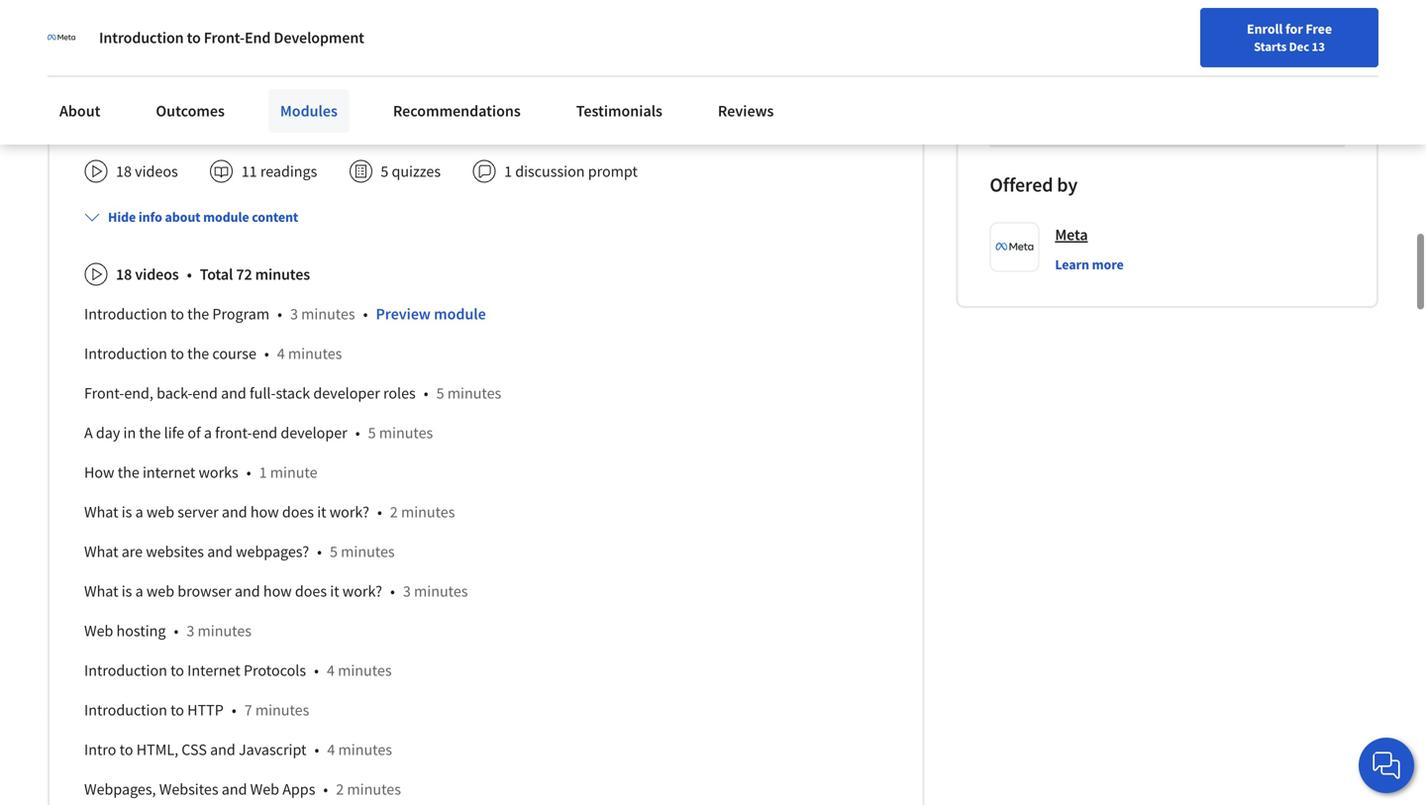 Task type: locate. For each thing, give the bounding box(es) containing it.
a left first
[[411, 59, 419, 78]]

0 vertical spatial web
[[460, 35, 488, 55]]

0 vertical spatial front-
[[204, 28, 245, 48]]

javascript down responsibilities
[[767, 59, 835, 78]]

introduction right in
[[99, 28, 184, 48]]

1 horizontal spatial javascript
[[767, 59, 835, 78]]

0 vertical spatial back-
[[84, 59, 120, 78]]

will down different in the left top of the page
[[353, 59, 376, 78]]

to for course
[[170, 344, 184, 364]]

0 horizontal spatial front-
[[215, 423, 252, 443]]

18 up hide
[[116, 162, 132, 181]]

to for program
[[170, 304, 184, 324]]

4 down the introduction to the program • 3 minutes • preview module
[[277, 344, 285, 364]]

reviews
[[718, 101, 774, 121]]

quizzes
[[392, 162, 441, 181]]

work?
[[330, 502, 369, 522], [343, 582, 382, 601]]

to for css
[[119, 740, 133, 760]]

2 18 videos from the top
[[116, 265, 179, 285]]

1 left discussion
[[504, 162, 512, 181]]

introduction down hosting
[[84, 661, 167, 681]]

1 vertical spatial javascript
[[239, 740, 307, 760]]

is down are
[[122, 582, 132, 601]]

0 horizontal spatial 1
[[259, 463, 267, 483]]

introduction up the introduction to the course • 4 minutes
[[84, 304, 167, 324]]

3,553 ratings )
[[1175, 10, 1253, 28]]

http
[[187, 701, 224, 720]]

0 vertical spatial is
[[122, 502, 132, 522]]

chat with us image
[[1371, 750, 1403, 782]]

meta image
[[48, 24, 75, 52]]

about up developers.
[[277, 35, 317, 55]]

4
[[277, 344, 285, 364], [327, 661, 335, 681], [327, 740, 335, 760]]

what for what are websites and webpages?
[[84, 542, 118, 562]]

•
[[187, 265, 192, 285], [277, 304, 282, 324], [363, 304, 368, 324], [264, 344, 269, 364], [424, 384, 429, 403], [355, 423, 360, 443], [246, 463, 251, 483], [377, 502, 382, 522], [317, 542, 322, 562], [390, 582, 395, 601], [174, 621, 179, 641], [314, 661, 319, 681], [232, 701, 236, 720], [314, 740, 319, 760], [323, 780, 328, 800]]

1 vertical spatial 18 videos
[[116, 265, 179, 285]]

18 videos down the "info"
[[116, 265, 179, 285]]

introduction up intro
[[84, 701, 167, 720]]

internet down life
[[143, 463, 195, 483]]

5 right webpages?
[[330, 542, 338, 562]]

0 vertical spatial stack
[[207, 59, 242, 78]]

end down the introduction to the course • 4 minutes
[[192, 384, 218, 403]]

0 vertical spatial web
[[84, 621, 113, 641]]

is for what is a web browser and how does it work? • 3 minutes
[[122, 582, 132, 601]]

taught by meta staff
[[1051, 56, 1188, 76]]

readings
[[260, 162, 317, 181]]

javascript down the 7 on the left of the page
[[239, 740, 307, 760]]

end down the front-end, back-end and full-stack developer roles • 5 minutes
[[252, 423, 278, 443]]

by right taught
[[1101, 56, 1118, 76]]

web up web hosting • 3 minutes
[[146, 582, 174, 601]]

take
[[379, 59, 408, 78]]

hide info about module content
[[108, 208, 298, 226]]

prompt
[[588, 162, 638, 181]]

meta
[[1121, 56, 1154, 76], [1055, 225, 1088, 245]]

1 discussion prompt
[[504, 162, 638, 181]]

starts
[[1254, 39, 1287, 54]]

0 vertical spatial 18 videos
[[116, 162, 178, 181]]

developer
[[313, 384, 380, 403], [281, 423, 347, 443]]

1 vertical spatial 3
[[403, 582, 411, 601]]

roles inside 'info about module content' element
[[383, 384, 416, 403]]

you
[[325, 59, 349, 78]]

taught
[[1051, 56, 1098, 76]]

1 vertical spatial full-
[[250, 384, 276, 403]]

0 vertical spatial meta
[[1121, 56, 1154, 76]]

internet down take
[[375, 82, 428, 102]]

the right in
[[139, 423, 161, 443]]

module right preview at the top of the page
[[434, 304, 486, 324]]

does down the minute at the bottom left of page
[[282, 502, 314, 522]]

of inside 'info about module content' element
[[188, 423, 201, 443]]

4 up webpages, websites and web apps • 2 minutes
[[327, 740, 335, 760]]

full-
[[181, 59, 207, 78], [250, 384, 276, 403]]

back- inside in this module, you will learn about the different types of web developers and the roles and responsibilities of front-end, back-end, and full-stack developers. you will take a first look at the core technologies of html, css, and javascript and explore the concepts that underpin how the internet works.
[[84, 59, 120, 78]]

3 what from the top
[[84, 582, 118, 601]]

meta left the staff
[[1121, 56, 1154, 76]]

2 vertical spatial how
[[263, 582, 292, 601]]

2 vertical spatial web
[[146, 582, 174, 601]]

by right offered
[[1057, 173, 1078, 197]]

back- inside 'info about module content' element
[[157, 384, 192, 403]]

to right intro
[[119, 740, 133, 760]]

html, left css,
[[661, 59, 703, 78]]

internet
[[375, 82, 428, 102], [143, 463, 195, 483]]

front-
[[204, 28, 245, 48], [84, 384, 124, 403]]

0 horizontal spatial stack
[[207, 59, 242, 78]]

full- inside in this module, you will learn about the different types of web developers and the roles and responsibilities of front-end, back-end, and full-stack developers. you will take a first look at the core technologies of html, css, and javascript and explore the concepts that underpin how the internet works.
[[181, 59, 207, 78]]

by
[[1101, 56, 1118, 76], [1057, 173, 1078, 197]]

0 vertical spatial it
[[317, 502, 326, 522]]

1 vertical spatial back-
[[157, 384, 192, 403]]

meta link
[[1055, 223, 1088, 247]]

front- inside in this module, you will learn about the different types of web developers and the roles and responsibilities of front-end, back-end, and full-stack developers. you will take a first look at the core technologies of html, css, and javascript and explore the concepts that underpin how the internet works.
[[806, 35, 843, 55]]

roles up technologies
[[622, 35, 654, 55]]

0 horizontal spatial internet
[[143, 463, 195, 483]]

how down you
[[319, 82, 347, 102]]

videos
[[135, 162, 178, 181], [135, 265, 179, 285]]

in
[[123, 423, 136, 443]]

modules link
[[268, 89, 350, 133]]

the
[[320, 35, 342, 55], [597, 35, 618, 55], [499, 59, 521, 78], [137, 82, 159, 102], [350, 82, 372, 102], [187, 304, 209, 324], [187, 344, 209, 364], [139, 423, 161, 443], [118, 463, 139, 483]]

1 vertical spatial roles
[[383, 384, 416, 403]]

0 vertical spatial 2
[[390, 502, 398, 522]]

2 18 from the top
[[116, 265, 132, 285]]

web up look
[[460, 35, 488, 55]]

protocols
[[244, 661, 306, 681]]

server
[[178, 502, 219, 522]]

1 vertical spatial web
[[146, 502, 174, 522]]

0 horizontal spatial javascript
[[239, 740, 307, 760]]

0 horizontal spatial 3
[[187, 621, 194, 641]]

dec
[[1289, 39, 1310, 54]]

full- up concepts
[[181, 59, 207, 78]]

full- up a day in the life of a front-end developer • 5 minutes
[[250, 384, 276, 403]]

0 vertical spatial what
[[84, 502, 118, 522]]

will right you
[[214, 35, 237, 55]]

websites
[[146, 542, 204, 562]]

front-
[[806, 35, 843, 55], [215, 423, 252, 443]]

how down webpages?
[[263, 582, 292, 601]]

1 vertical spatial 1
[[259, 463, 267, 483]]

2 horizontal spatial 3
[[403, 582, 411, 601]]

1 vertical spatial about
[[165, 208, 201, 226]]

browser
[[178, 582, 232, 601]]

1 horizontal spatial will
[[353, 59, 376, 78]]

1 vertical spatial end
[[252, 423, 278, 443]]

about
[[277, 35, 317, 55], [165, 208, 201, 226]]

about right the "info"
[[165, 208, 201, 226]]

to left course
[[170, 344, 184, 364]]

0 vertical spatial javascript
[[767, 59, 835, 78]]

how up webpages?
[[250, 502, 279, 522]]

module
[[203, 208, 249, 226], [434, 304, 486, 324]]

0 horizontal spatial it
[[317, 502, 326, 522]]

1 horizontal spatial it
[[330, 582, 339, 601]]

1 vertical spatial html,
[[136, 740, 178, 760]]

1 horizontal spatial internet
[[375, 82, 428, 102]]

meta up learn
[[1055, 225, 1088, 245]]

javascript inside 'info about module content' element
[[239, 740, 307, 760]]

to up the introduction to the course • 4 minutes
[[170, 304, 184, 324]]

0 horizontal spatial back-
[[84, 59, 120, 78]]

1 horizontal spatial html,
[[661, 59, 703, 78]]

to left internet in the bottom of the page
[[170, 661, 184, 681]]

introduction up in
[[84, 344, 167, 364]]

how for server
[[250, 502, 279, 522]]

the up you
[[320, 35, 342, 55]]

0 vertical spatial work?
[[330, 502, 369, 522]]

web left the server
[[146, 502, 174, 522]]

front- up that
[[204, 28, 245, 48]]

18 down hide
[[116, 265, 132, 285]]

introduction to internet protocols • 4 minutes
[[84, 661, 392, 681]]

2 is from the top
[[122, 582, 132, 601]]

does for what is a web server and how does it work?
[[282, 502, 314, 522]]

what are websites and webpages? • 5 minutes
[[84, 542, 395, 562]]

1
[[504, 162, 512, 181], [259, 463, 267, 483]]

1 is from the top
[[122, 502, 132, 522]]

1 vertical spatial module
[[434, 304, 486, 324]]

1 horizontal spatial back-
[[157, 384, 192, 403]]

1 vertical spatial will
[[353, 59, 376, 78]]

1 horizontal spatial module
[[434, 304, 486, 324]]

1 vertical spatial what
[[84, 542, 118, 562]]

work? for what is a web server and how does it work?
[[330, 502, 369, 522]]

None search field
[[282, 12, 609, 52]]

0 vertical spatial developer
[[313, 384, 380, 403]]

to for •
[[170, 701, 184, 720]]

1 horizontal spatial full-
[[250, 384, 276, 403]]

more
[[1092, 256, 1124, 274]]

webpages,
[[84, 780, 156, 800]]

back- up life
[[157, 384, 192, 403]]

a up are
[[135, 502, 143, 522]]

preview module link
[[376, 304, 486, 324]]

of right life
[[188, 423, 201, 443]]

content
[[252, 208, 298, 226]]

2 what from the top
[[84, 542, 118, 562]]

work? for what is a web browser and how does it work?
[[343, 582, 382, 601]]

4 for course
[[277, 344, 285, 364]]

0 vertical spatial full-
[[181, 59, 207, 78]]

0 vertical spatial roles
[[622, 35, 654, 55]]

1 vertical spatial front-
[[84, 384, 124, 403]]

0 horizontal spatial html,
[[136, 740, 178, 760]]

web hosting • 3 minutes
[[84, 621, 252, 641]]

0 horizontal spatial 2
[[336, 780, 344, 800]]

web left hosting
[[84, 621, 113, 641]]

2 videos from the top
[[135, 265, 179, 285]]

of
[[444, 35, 457, 55], [790, 35, 803, 55], [644, 59, 658, 78], [188, 423, 201, 443]]

hide info about module content button
[[76, 199, 306, 235]]

to left http at the left of page
[[170, 701, 184, 720]]

does
[[282, 502, 314, 522], [295, 582, 327, 601]]

0 vertical spatial 18
[[116, 162, 132, 181]]

module left "content"
[[203, 208, 249, 226]]

show notifications image
[[1196, 25, 1220, 49]]

a
[[411, 59, 419, 78], [204, 423, 212, 443], [135, 502, 143, 522], [135, 582, 143, 601]]

html, left css
[[136, 740, 178, 760]]

internet inside in this module, you will learn about the different types of web developers and the roles and responsibilities of front-end, back-end, and full-stack developers. you will take a first look at the core technologies of html, css, and javascript and explore the concepts that underpin how the internet works.
[[375, 82, 428, 102]]

4 right protocols
[[327, 661, 335, 681]]

1 horizontal spatial stack
[[276, 384, 310, 403]]

is up are
[[122, 502, 132, 522]]

0 vertical spatial videos
[[135, 162, 178, 181]]

2 vertical spatial 4
[[327, 740, 335, 760]]

front- right responsibilities
[[806, 35, 843, 55]]

2 vertical spatial end,
[[124, 384, 153, 403]]

stack inside 'info about module content' element
[[276, 384, 310, 403]]

is
[[122, 502, 132, 522], [122, 582, 132, 601]]

of right types
[[444, 35, 457, 55]]

types
[[405, 35, 441, 55]]

will
[[214, 35, 237, 55], [353, 59, 376, 78]]

1 vertical spatial it
[[330, 582, 339, 601]]

what up hosting
[[84, 582, 118, 601]]

roles
[[622, 35, 654, 55], [383, 384, 416, 403]]

to right module,
[[187, 28, 201, 48]]

explore
[[84, 82, 134, 102]]

1 vertical spatial end,
[[120, 59, 149, 78]]

html, inside 'info about module content' element
[[136, 740, 178, 760]]

html, inside in this module, you will learn about the different types of web developers and the roles and responsibilities of front-end, back-end, and full-stack developers. you will take a first look at the core technologies of html, css, and javascript and explore the concepts that underpin how the internet works.
[[661, 59, 703, 78]]

1 vertical spatial internet
[[143, 463, 195, 483]]

0 vertical spatial 4
[[277, 344, 285, 364]]

0 horizontal spatial by
[[1057, 173, 1078, 197]]

a right life
[[204, 423, 212, 443]]

1 vertical spatial stack
[[276, 384, 310, 403]]

roles down preview at the top of the page
[[383, 384, 416, 403]]

what down "how"
[[84, 502, 118, 522]]

)
[[1249, 10, 1253, 28]]

1 18 from the top
[[116, 162, 132, 181]]

1 horizontal spatial by
[[1101, 56, 1118, 76]]

module,
[[128, 35, 183, 55]]

0 horizontal spatial end
[[192, 384, 218, 403]]

is for what is a web server and how does it work? • 2 minutes
[[122, 502, 132, 522]]

does down webpages?
[[295, 582, 327, 601]]

18 inside 'info about module content' element
[[116, 265, 132, 285]]

13
[[1312, 39, 1325, 54]]

0 horizontal spatial roles
[[383, 384, 416, 403]]

about inside in this module, you will learn about the different types of web developers and the roles and responsibilities of front-end, back-end, and full-stack developers. you will take a first look at the core technologies of html, css, and javascript and explore the concepts that underpin how the internet works.
[[277, 35, 317, 55]]

front- up day
[[84, 384, 124, 403]]

what for what is a web browser and how does it work?
[[84, 582, 118, 601]]

1 vertical spatial work?
[[343, 582, 382, 601]]

works.
[[431, 82, 475, 102]]

0 vertical spatial module
[[203, 208, 249, 226]]

developers.
[[245, 59, 322, 78]]

1 vertical spatial how
[[250, 502, 279, 522]]

technologies
[[556, 59, 641, 78]]

0 vertical spatial by
[[1101, 56, 1118, 76]]

end,
[[843, 35, 873, 55], [120, 59, 149, 78], [124, 384, 153, 403]]

ratings
[[1209, 10, 1249, 28]]

5 down the preview module link
[[436, 384, 444, 403]]

1 vertical spatial videos
[[135, 265, 179, 285]]

front- up works
[[215, 423, 252, 443]]

how inside in this module, you will learn about the different types of web developers and the roles and responsibilities of front-end, back-end, and full-stack developers. you will take a first look at the core technologies of html, css, and javascript and explore the concepts that underpin how the internet works.
[[319, 82, 347, 102]]

0 vertical spatial does
[[282, 502, 314, 522]]

html,
[[661, 59, 703, 78], [136, 740, 178, 760]]

coursera image
[[24, 16, 150, 48]]

1 vertical spatial 2
[[336, 780, 344, 800]]

18 videos up the "info"
[[116, 162, 178, 181]]

1 horizontal spatial about
[[277, 35, 317, 55]]

minutes
[[255, 265, 310, 285], [301, 304, 355, 324], [288, 344, 342, 364], [448, 384, 501, 403], [379, 423, 433, 443], [401, 502, 455, 522], [341, 542, 395, 562], [414, 582, 468, 601], [198, 621, 252, 641], [338, 661, 392, 681], [255, 701, 309, 720], [338, 740, 392, 760], [347, 780, 401, 800]]

back- up explore on the left top
[[84, 59, 120, 78]]

videos up the "info"
[[135, 162, 178, 181]]

preview
[[376, 304, 431, 324]]

1 left the minute at the bottom left of page
[[259, 463, 267, 483]]

1 horizontal spatial 3
[[290, 304, 298, 324]]

0 vertical spatial html,
[[661, 59, 703, 78]]

web left apps
[[250, 780, 279, 800]]

1 vertical spatial 18
[[116, 265, 132, 285]]

stack up a day in the life of a front-end developer • 5 minutes
[[276, 384, 310, 403]]

1 what from the top
[[84, 502, 118, 522]]

it
[[317, 502, 326, 522], [330, 582, 339, 601]]

internet
[[187, 661, 240, 681]]

stack
[[207, 59, 242, 78], [276, 384, 310, 403]]

0 vertical spatial about
[[277, 35, 317, 55]]

0 horizontal spatial front-
[[84, 384, 124, 403]]

menu item
[[1048, 20, 1175, 84]]

the down different in the left top of the page
[[350, 82, 372, 102]]

0 vertical spatial 1
[[504, 162, 512, 181]]

what is a web browser and how does it work? • 3 minutes
[[84, 582, 468, 601]]

what left are
[[84, 542, 118, 562]]

4 for protocols
[[327, 661, 335, 681]]

2 vertical spatial what
[[84, 582, 118, 601]]

to for protocols
[[170, 661, 184, 681]]

0 vertical spatial will
[[214, 35, 237, 55]]

the up technologies
[[597, 35, 618, 55]]

in this module, you will learn about the different types of web developers and the roles and responsibilities of front-end, back-end, and full-stack developers. you will take a first look at the core technologies of html, css, and javascript and explore the concepts that underpin how the internet works.
[[84, 35, 873, 102]]

css,
[[706, 59, 735, 78]]

videos down the "info"
[[135, 265, 179, 285]]

learn
[[240, 35, 274, 55]]

0 vertical spatial front-
[[806, 35, 843, 55]]

a day in the life of a front-end developer • 5 minutes
[[84, 423, 433, 443]]

stack up that
[[207, 59, 242, 78]]

1 vertical spatial does
[[295, 582, 327, 601]]

1 horizontal spatial end
[[252, 423, 278, 443]]

0 horizontal spatial meta
[[1055, 225, 1088, 245]]

1 vertical spatial 4
[[327, 661, 335, 681]]

1 vertical spatial is
[[122, 582, 132, 601]]

1 vertical spatial by
[[1057, 173, 1078, 197]]

1 horizontal spatial front-
[[806, 35, 843, 55]]

0 horizontal spatial module
[[203, 208, 249, 226]]

back-
[[84, 59, 120, 78], [157, 384, 192, 403]]

full- inside 'info about module content' element
[[250, 384, 276, 403]]

staff
[[1157, 56, 1188, 76]]

18 videos inside 'info about module content' element
[[116, 265, 179, 285]]



Task type: vqa. For each thing, say whether or not it's contained in the screenshot.
the bottom the 3
yes



Task type: describe. For each thing, give the bounding box(es) containing it.
to for end
[[187, 28, 201, 48]]

taught by meta staff image
[[993, 57, 1036, 100]]

free
[[1306, 20, 1332, 38]]

1 horizontal spatial front-
[[204, 28, 245, 48]]

about
[[59, 101, 100, 121]]

it for what is a web server and how does it work?
[[317, 502, 326, 522]]

websites
[[159, 780, 218, 800]]

enroll for free starts dec 13
[[1247, 20, 1332, 54]]

javascript inside in this module, you will learn about the different types of web developers and the roles and responsibilities of front-end, back-end, and full-stack developers. you will take a first look at the core technologies of html, css, and javascript and explore the concepts that underpin how the internet works.
[[767, 59, 835, 78]]

modules
[[280, 101, 338, 121]]

a inside in this module, you will learn about the different types of web developers and the roles and responsibilities of front-end, back-end, and full-stack developers. you will take a first look at the core technologies of html, css, and javascript and explore the concepts that underpin how the internet works.
[[411, 59, 419, 78]]

the right at
[[499, 59, 521, 78]]

by for offered
[[1057, 173, 1078, 197]]

testimonials
[[576, 101, 663, 121]]

5 left quizzes
[[381, 162, 389, 181]]

the right explore on the left top
[[137, 82, 159, 102]]

intro
[[84, 740, 116, 760]]

learn more button
[[1055, 255, 1124, 275]]

the up the introduction to the course • 4 minutes
[[187, 304, 209, 324]]

7
[[244, 701, 252, 720]]

introduction for introduction to http • 7 minutes
[[84, 701, 167, 720]]

how the internet works • 1 minute
[[84, 463, 318, 483]]

introduction for introduction to the course • 4 minutes
[[84, 344, 167, 364]]

1 inside 'info about module content' element
[[259, 463, 267, 483]]

0 horizontal spatial web
[[84, 621, 113, 641]]

web inside in this module, you will learn about the different types of web developers and the roles and responsibilities of front-end, back-end, and full-stack developers. you will take a first look at the core technologies of html, css, and javascript and explore the concepts that underpin how the internet works.
[[460, 35, 488, 55]]

day
[[96, 423, 120, 443]]

css
[[182, 740, 207, 760]]

for
[[1286, 20, 1303, 38]]

different
[[345, 35, 402, 55]]

module inside hide info about module content 'dropdown button'
[[203, 208, 249, 226]]

how
[[84, 463, 114, 483]]

by for taught
[[1101, 56, 1118, 76]]

intro to html, css and javascript • 4 minutes
[[84, 740, 392, 760]]

front-end, back-end and full-stack developer roles • 5 minutes
[[84, 384, 501, 403]]

developers
[[491, 35, 565, 55]]

works
[[199, 463, 238, 483]]

0 horizontal spatial will
[[214, 35, 237, 55]]

testimonials link
[[564, 89, 674, 133]]

apps
[[283, 780, 315, 800]]

it for what is a web browser and how does it work?
[[330, 582, 339, 601]]

first
[[422, 59, 448, 78]]

of right technologies
[[644, 59, 658, 78]]

web for what is a web server and how does it work? • 2 minutes
[[146, 502, 174, 522]]

underpin
[[255, 82, 315, 102]]

offered
[[990, 173, 1053, 197]]

in
[[84, 35, 97, 55]]

minute
[[270, 463, 318, 483]]

11
[[241, 162, 257, 181]]

life
[[164, 423, 184, 443]]

internet inside 'info about module content' element
[[143, 463, 195, 483]]

0 vertical spatial 3
[[290, 304, 298, 324]]

what for what is a web server and how does it work?
[[84, 502, 118, 522]]

front- inside 'info about module content' element
[[215, 423, 252, 443]]

concepts
[[162, 82, 221, 102]]

outcomes
[[156, 101, 225, 121]]

hosting
[[116, 621, 166, 641]]

3,553
[[1175, 10, 1206, 28]]

hide
[[108, 208, 136, 226]]

• total 72 minutes
[[187, 265, 310, 285]]

5 down the front-end, back-end and full-stack developer roles • 5 minutes
[[368, 423, 376, 443]]

program
[[212, 304, 270, 324]]

introduction for introduction to front-end development
[[99, 28, 184, 48]]

introduction for introduction to internet protocols • 4 minutes
[[84, 661, 167, 681]]

total
[[200, 265, 233, 285]]

end, inside 'info about module content' element
[[124, 384, 153, 403]]

11 readings
[[241, 162, 317, 181]]

72
[[236, 265, 252, 285]]

this
[[100, 35, 125, 55]]

the left course
[[187, 344, 209, 364]]

learn
[[1055, 256, 1090, 274]]

development
[[274, 28, 364, 48]]

5 quizzes
[[381, 162, 441, 181]]

introduction to the course • 4 minutes
[[84, 344, 342, 364]]

1 horizontal spatial meta
[[1121, 56, 1154, 76]]

front- inside 'info about module content' element
[[84, 384, 124, 403]]

at
[[483, 59, 496, 78]]

does for what is a web browser and how does it work?
[[295, 582, 327, 601]]

1 vertical spatial web
[[250, 780, 279, 800]]

the right "how"
[[118, 463, 139, 483]]

webpages, websites and web apps • 2 minutes
[[84, 780, 401, 800]]

end
[[245, 28, 271, 48]]

web for what is a web browser and how does it work? • 3 minutes
[[146, 582, 174, 601]]

look
[[451, 59, 480, 78]]

are
[[122, 542, 143, 562]]

a
[[84, 423, 93, 443]]

learn more
[[1055, 256, 1124, 274]]

1 vertical spatial developer
[[281, 423, 347, 443]]

of right responsibilities
[[790, 35, 803, 55]]

1 18 videos from the top
[[116, 162, 178, 181]]

stack inside in this module, you will learn about the different types of web developers and the roles and responsibilities of front-end, back-end, and full-stack developers. you will take a first look at the core technologies of html, css, and javascript and explore the concepts that underpin how the internet works.
[[207, 59, 242, 78]]

course
[[212, 344, 256, 364]]

0 vertical spatial end,
[[843, 35, 873, 55]]

offered by
[[990, 173, 1078, 197]]

recommendations
[[393, 101, 521, 121]]

about inside 'dropdown button'
[[165, 208, 201, 226]]

outcomes link
[[144, 89, 237, 133]]

info about module content element
[[76, 191, 888, 805]]

how for browser
[[263, 582, 292, 601]]

reviews link
[[706, 89, 786, 133]]

discussion
[[515, 162, 585, 181]]

1 videos from the top
[[135, 162, 178, 181]]

introduction for introduction to the program • 3 minutes • preview module
[[84, 304, 167, 324]]

that
[[224, 82, 251, 102]]

roles inside in this module, you will learn about the different types of web developers and the roles and responsibilities of front-end, back-end, and full-stack developers. you will take a first look at the core technologies of html, css, and javascript and explore the concepts that underpin how the internet works.
[[622, 35, 654, 55]]

info
[[139, 208, 162, 226]]

1 vertical spatial meta
[[1055, 225, 1088, 245]]

recommendations link
[[381, 89, 533, 133]]

what is a web server and how does it work? • 2 minutes
[[84, 502, 455, 522]]

introduction to front-end development
[[99, 28, 364, 48]]

introduction to the program • 3 minutes • preview module
[[84, 304, 486, 324]]

1 horizontal spatial 2
[[390, 502, 398, 522]]

a up hosting
[[135, 582, 143, 601]]

enroll
[[1247, 20, 1283, 38]]

introduction to http • 7 minutes
[[84, 701, 309, 720]]

taught by meta staff link
[[1051, 56, 1188, 76]]

2 vertical spatial 3
[[187, 621, 194, 641]]

videos inside 'info about module content' element
[[135, 265, 179, 285]]

0 vertical spatial end
[[192, 384, 218, 403]]



